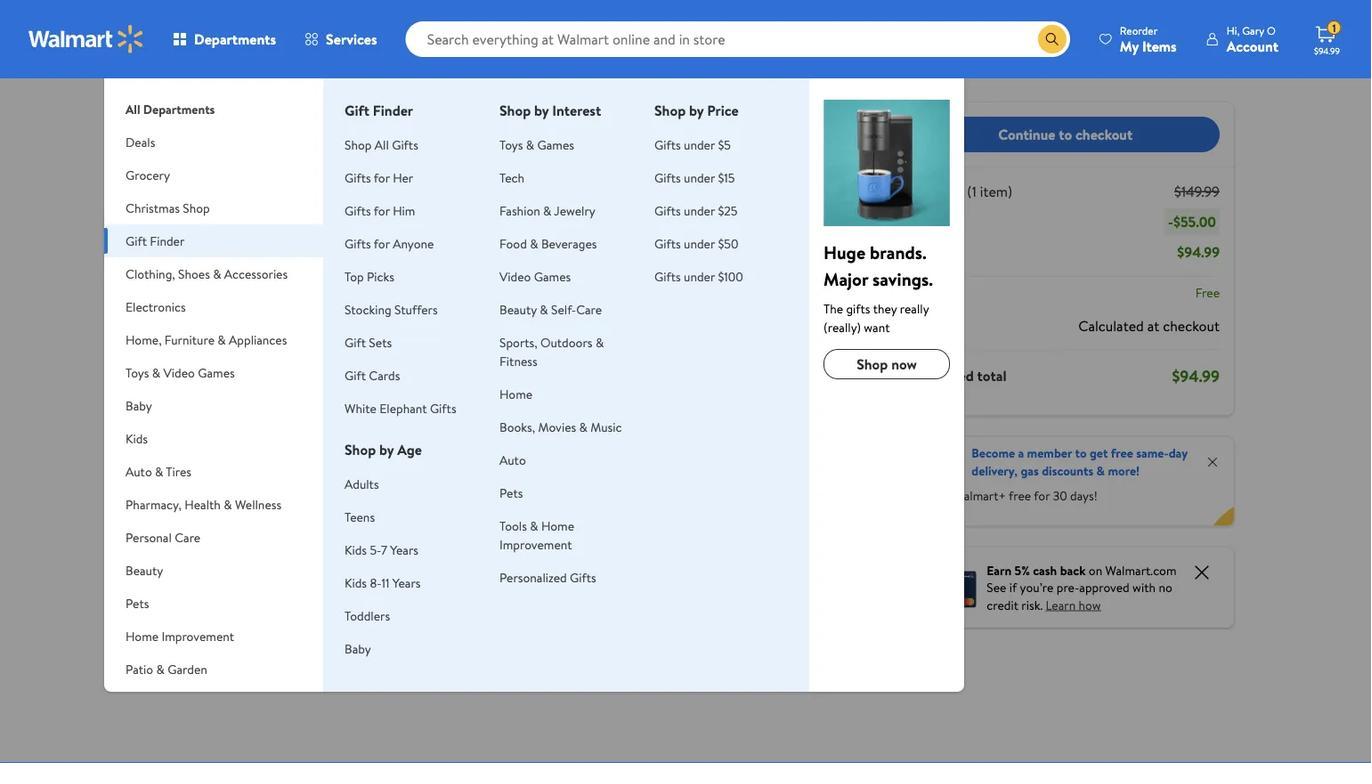 Task type: locate. For each thing, give the bounding box(es) containing it.
with inside now $99.00 $129.00 apple airpods with charging case (2nd generation)
[[169, 525, 196, 545]]

(1
[[967, 182, 977, 201]]

plan for $8.00
[[338, 127, 361, 144]]

2 horizontal spatial seller
[[475, 301, 500, 316]]

day down pickup
[[325, 626, 341, 641]]

delivery inside justice girls micro mini dome crossbody, pink tie dye group
[[490, 585, 528, 600]]

gifts under $100 link
[[655, 268, 743, 285]]

& left tires
[[155, 463, 163, 480]]

years for kids 5-7 years
[[390, 541, 419, 558]]

baby inside dropdown button
[[126, 397, 152, 414]]

-$55.00
[[1168, 212, 1216, 232]]

improvement down 'tools'
[[500, 536, 572, 553]]

with inside "now $19.88 $24.98 onn. reusable 35mm camera with flash"
[[307, 545, 333, 565]]

finder
[[373, 101, 413, 120], [150, 232, 185, 249]]

2 vertical spatial kids
[[345, 574, 367, 591]]

pets inside "dropdown button"
[[126, 594, 149, 612]]

3 best seller from the left
[[452, 301, 500, 316]]

0 vertical spatial years
[[390, 541, 419, 558]]

1 best from the left
[[176, 301, 197, 316]]

gift for gift sets link
[[345, 334, 366, 351]]

0 horizontal spatial all
[[126, 100, 140, 118]]

gift inside dropdown button
[[126, 232, 147, 249]]

pets up home improvement
[[126, 594, 149, 612]]

a left time.)
[[441, 75, 446, 90]]

stocking stuffers link
[[345, 301, 438, 318]]

2 add button from the left
[[448, 408, 513, 437]]

by up toys & games link
[[534, 101, 549, 120]]

2 horizontal spatial add button
[[585, 408, 650, 437]]

0 horizontal spatial add to cart image
[[455, 412, 476, 433]]

1 vertical spatial all
[[375, 136, 389, 153]]

1 horizontal spatial gift finder
[[345, 101, 413, 120]]

improvement up the garden
[[162, 627, 234, 645]]

savings.
[[873, 266, 933, 291]]

2 year from the top
[[312, 127, 335, 144]]

toys & games link
[[500, 136, 574, 153]]

2 horizontal spatial best seller
[[452, 301, 500, 316]]

2 apple from the left
[[720, 506, 756, 525]]

0 horizontal spatial free
[[1009, 487, 1031, 504]]

& right health
[[224, 496, 232, 513]]

kids for kids 8-11 years
[[345, 574, 367, 591]]

0 horizontal spatial best
[[176, 301, 197, 316]]

best seller up sports,
[[452, 301, 500, 316]]

seller inside now $19.88 group
[[337, 301, 362, 316]]

best inside justice girls micro mini dome crossbody, pink tie dye group
[[452, 301, 472, 316]]

back
[[1060, 561, 1086, 579]]

gift for 'gift cards' 'link'
[[345, 366, 366, 384]]

gift finder up $8.00
[[345, 101, 413, 120]]

home for "home" link
[[500, 385, 533, 403]]

shipping down the pets "dropdown button"
[[201, 626, 239, 641]]

1 horizontal spatial delivery
[[490, 585, 528, 600]]

health
[[185, 496, 221, 513]]

all up gifts for her link
[[375, 136, 389, 153]]

add to cart image for add button in the justice girls micro mini dome crossbody, pink tie dye group
[[455, 412, 476, 433]]

shop left now
[[857, 354, 888, 374]]

day inside now $99.00 group
[[182, 626, 198, 641]]

ideas
[[190, 258, 226, 280]]

0 vertical spatial finder
[[373, 101, 413, 120]]

2 horizontal spatial home
[[541, 517, 574, 534]]

gift finder
[[345, 101, 413, 120], [126, 232, 185, 249]]

tools & home improvement
[[500, 517, 574, 553]]

1 horizontal spatial video
[[500, 268, 531, 285]]

1 horizontal spatial finder
[[373, 101, 413, 120]]

best seller inside justice girls micro mini dome crossbody, pink tie dye group
[[452, 301, 500, 316]]

year for 2-
[[312, 127, 335, 144]]

1 vertical spatial to
[[1075, 444, 1087, 462]]

now $19.88 group
[[307, 291, 413, 651]]

0 vertical spatial year
[[313, 98, 335, 116]]

1 horizontal spatial pets
[[500, 484, 523, 501]]

2 horizontal spatial with
[[1133, 579, 1156, 596]]

shop by age
[[345, 440, 422, 460]]

3 under from the top
[[684, 202, 715, 219]]

add up shop by age
[[338, 414, 361, 431]]

gift left cards in the left of the page
[[345, 366, 366, 384]]

1 horizontal spatial 3+ day shipping
[[586, 585, 657, 600]]

by left price
[[689, 101, 704, 120]]

3+ day shipping inside now $19.88 group
[[310, 626, 382, 641]]

5 under from the top
[[684, 268, 715, 285]]

0 vertical spatial maker,
[[582, 549, 624, 569]]

3 add button from the left
[[585, 408, 650, 437]]

0 horizontal spatial toys
[[126, 364, 149, 381]]

0 horizontal spatial home
[[126, 627, 159, 645]]

1 horizontal spatial add to cart image
[[592, 412, 614, 433]]

fitness
[[500, 352, 538, 370]]

1 vertical spatial $94.99
[[1178, 242, 1220, 262]]

care up outdoors
[[576, 301, 602, 318]]

year for 3-
[[313, 98, 335, 116]]

shop for price
[[655, 101, 686, 120]]

beauty down personal
[[126, 561, 163, 579]]

0 horizontal spatial auto
[[126, 463, 152, 480]]

reorder
[[1120, 23, 1158, 38]]

0 horizontal spatial 3+ day shipping
[[310, 626, 382, 641]]

0 vertical spatial gift finder
[[345, 101, 413, 120]]

& right outdoors
[[596, 334, 604, 351]]

0 horizontal spatial at
[[429, 75, 438, 90]]

now left adults
[[307, 464, 339, 486]]

add to cart image
[[455, 412, 476, 433], [592, 412, 614, 433]]

protection
[[348, 32, 406, 49]]

at right calculated
[[1148, 316, 1160, 335]]

1 horizontal spatial with
[[307, 545, 333, 565]]

day inside become a member to get free same-day delivery, gas discounts & more!
[[1169, 444, 1188, 462]]

games down shop by interest
[[537, 136, 574, 153]]

k- right serve
[[661, 510, 675, 529]]

auto for auto & tires
[[126, 463, 152, 480]]

white elephant gifts
[[345, 399, 456, 417]]

gifts under $5
[[655, 136, 731, 153]]

now
[[892, 354, 917, 374]]

at right selected
[[429, 75, 438, 90]]

0 vertical spatial beauty
[[500, 301, 537, 318]]

no
[[1159, 579, 1173, 596]]

under for $15
[[684, 169, 715, 186]]

0 horizontal spatial best seller
[[176, 301, 224, 316]]

beauty inside beauty dropdown button
[[126, 561, 163, 579]]

gift finder inside dropdown button
[[126, 232, 185, 249]]

pharmacy,
[[126, 496, 182, 513]]

single
[[582, 510, 620, 529]]

a right become
[[1018, 444, 1024, 462]]

banner
[[897, 437, 1234, 526]]

0 vertical spatial pets
[[500, 484, 523, 501]]

0 horizontal spatial video
[[163, 364, 195, 381]]

cards
[[369, 366, 400, 384]]

close walmart plus section image
[[1206, 455, 1220, 469]]

toys & video games
[[126, 364, 235, 381]]

really
[[900, 300, 929, 317]]

household essentials button
[[104, 686, 323, 719]]

delivery down 8-
[[352, 601, 391, 616]]

0 horizontal spatial apple
[[169, 506, 205, 525]]

3+ left and
[[586, 585, 598, 600]]

1 add button from the left
[[310, 408, 375, 437]]

day inside 'keurig k-cafe single serve k- cup coffee maker, latte maker and cappuccino maker, dark charcoal' group
[[601, 585, 617, 600]]

for left her
[[374, 169, 390, 186]]

gifts for her
[[345, 169, 413, 186]]

gifts for gifts for her
[[345, 169, 371, 186]]

1 seller from the left
[[199, 301, 224, 316]]

checkout
[[1076, 124, 1133, 144], [1163, 316, 1220, 335]]

learn how
[[1046, 596, 1101, 614]]

years right 11
[[393, 574, 421, 591]]

tech link
[[500, 169, 525, 186]]

shipping up dark
[[619, 585, 657, 600]]

seller up home, furniture & appliances dropdown button
[[199, 301, 224, 316]]

departments
[[194, 29, 276, 49], [143, 100, 215, 118]]

year down 3-
[[312, 127, 335, 144]]

0 vertical spatial improvement
[[500, 536, 572, 553]]

outdoors
[[541, 334, 593, 351]]

toys for toys & video games
[[126, 364, 149, 381]]

0 vertical spatial toys
[[500, 136, 523, 153]]

auto for 'auto' link
[[500, 451, 526, 468]]

1 now from the left
[[169, 464, 201, 486]]

1 vertical spatial finder
[[150, 232, 185, 249]]

shop up gifts under $5 link at the top of the page
[[655, 101, 686, 120]]

hi,
[[1227, 23, 1240, 38]]

games up beauty & self-care link
[[534, 268, 571, 285]]

& right 'tools'
[[530, 517, 538, 534]]

4
[[810, 506, 819, 525]]

now
[[169, 464, 201, 486], [307, 464, 339, 486], [720, 464, 752, 486]]

best seller inside now $99.00 group
[[176, 301, 224, 316]]

0 vertical spatial games
[[537, 136, 574, 153]]

3+ down pickup
[[310, 626, 323, 641]]

auto up pets link
[[500, 451, 526, 468]]

$94.99 down calculated at checkout
[[1172, 365, 1220, 387]]

allstate
[[451, 32, 493, 49]]

all departments link
[[104, 78, 323, 126]]

toys inside dropdown button
[[126, 364, 149, 381]]

1 horizontal spatial all
[[375, 136, 389, 153]]

0 vertical spatial kids
[[126, 430, 148, 447]]

gifts for gifts under $100
[[655, 268, 681, 285]]

1 vertical spatial maker,
[[582, 608, 624, 627]]

home up books,
[[500, 385, 533, 403]]

1 vertical spatial beauty
[[126, 561, 163, 579]]

& down home,
[[152, 364, 160, 381]]

beauty for beauty
[[126, 561, 163, 579]]

apple inside now $99.00 $129.00 apple airpods with charging case (2nd generation)
[[169, 506, 205, 525]]

shipping inside 'keurig k-cafe single serve k- cup coffee maker, latte maker and cappuccino maker, dark charcoal' group
[[619, 585, 657, 600]]

add left books,
[[476, 414, 498, 431]]

1 horizontal spatial apple
[[720, 506, 756, 525]]

$24.98
[[307, 486, 343, 503]]

0 vertical spatial video
[[500, 268, 531, 285]]

0 horizontal spatial now
[[169, 464, 201, 486]]

for right save
[[668, 177, 684, 194]]

apple
[[169, 506, 205, 525], [720, 506, 756, 525]]

now left $86.88
[[720, 464, 752, 486]]

1 vertical spatial 3+
[[310, 626, 323, 641]]

1 vertical spatial free
[[1009, 487, 1031, 504]]

0 horizontal spatial gift finder
[[126, 232, 185, 249]]

3+ day shipping inside 'keurig k-cafe single serve k- cup coffee maker, latte maker and cappuccino maker, dark charcoal' group
[[586, 585, 657, 600]]

1 horizontal spatial a
[[1018, 444, 1024, 462]]

free right get
[[1111, 444, 1134, 462]]

for left him
[[374, 202, 390, 219]]

age
[[397, 440, 422, 460]]

add button inside now $19.88 group
[[310, 408, 375, 437]]

day left and
[[601, 585, 617, 600]]

k- right the 'keurig'
[[625, 490, 639, 510]]

1 vertical spatial pets
[[126, 594, 149, 612]]

now inside "now $19.88 $24.98 onn. reusable 35mm camera with flash"
[[307, 464, 339, 486]]

0 vertical spatial checkout
[[1076, 124, 1133, 144]]

care
[[576, 301, 602, 318], [175, 529, 201, 546]]

2 best seller from the left
[[314, 301, 362, 316]]

0 horizontal spatial shipping
[[201, 626, 239, 641]]

baby down toys & video games
[[126, 397, 152, 414]]

year down "one"
[[313, 98, 335, 116]]

2 add to cart image from the left
[[592, 412, 614, 433]]

seller for onn. reusable 35mm camera with flash
[[337, 301, 362, 316]]

shop down "3-year plan - $11.00" in the left top of the page
[[345, 136, 372, 153]]

best seller inside now $19.88 group
[[314, 301, 362, 316]]

view details (only one option can be selected at a time.)
[[274, 53, 475, 90]]

savings
[[911, 212, 958, 232]]

1 apple from the left
[[169, 506, 205, 525]]

games inside dropdown button
[[198, 364, 235, 381]]

delivery for justice girls micro mini dome crossbody, pink tie dye
[[490, 585, 528, 600]]

2 best from the left
[[314, 301, 335, 316]]

gifts for gifts under $5
[[655, 136, 681, 153]]

departments up deals dropdown button
[[143, 100, 215, 118]]

finder down christmas shop
[[150, 232, 185, 249]]

seller down the top
[[337, 301, 362, 316]]

appliances
[[229, 331, 287, 348]]

gift left sets
[[345, 334, 366, 351]]

1 vertical spatial 3+ day shipping
[[310, 626, 382, 641]]

discounts
[[1042, 462, 1094, 479]]

1 horizontal spatial shipping
[[344, 626, 382, 641]]

toys up "tech" link
[[500, 136, 523, 153]]

pets for the pets "dropdown button"
[[126, 594, 149, 612]]

gift up 'clothing,'
[[126, 232, 147, 249]]

add to cart image left books,
[[455, 412, 476, 433]]

add button down "home" link
[[448, 408, 513, 437]]

now $86.88
[[720, 464, 804, 486]]

1 vertical spatial toys
[[126, 364, 149, 381]]

1 horizontal spatial best
[[314, 301, 335, 316]]

1 horizontal spatial baby
[[345, 640, 371, 657]]

& inside auto & tires "dropdown button"
[[155, 463, 163, 480]]

& inside sports, outdoors & fitness
[[596, 334, 604, 351]]

capital one credit card image
[[918, 567, 976, 608]]

gift for gift finder dropdown button
[[126, 232, 147, 249]]

shop by interest
[[500, 101, 601, 120]]

0 vertical spatial 3+
[[586, 585, 598, 600]]

3+ inside 'keurig k-cafe single serve k- cup coffee maker, latte maker and cappuccino maker, dark charcoal' group
[[586, 585, 598, 600]]

2 vertical spatial home
[[126, 627, 159, 645]]

best seller down the top
[[314, 301, 362, 316]]

generation)
[[169, 565, 243, 584]]

under for $25
[[684, 202, 715, 219]]

add button
[[310, 408, 375, 437], [448, 408, 513, 437], [585, 408, 650, 437]]

$11.00
[[372, 98, 403, 116]]

0 horizontal spatial k-
[[625, 490, 639, 510]]

1 vertical spatial video
[[163, 364, 195, 381]]

earn 5% cash back on walmart.com
[[987, 561, 1177, 579]]

kids inside dropdown button
[[126, 430, 148, 447]]

gift sets link
[[345, 334, 392, 351]]

1 under from the top
[[684, 136, 715, 153]]

plan down option
[[338, 98, 361, 116]]

1 horizontal spatial best seller
[[314, 301, 362, 316]]

& right patio in the left bottom of the page
[[156, 660, 165, 678]]

baby
[[126, 397, 152, 414], [345, 640, 371, 657]]

0 horizontal spatial checkout
[[1076, 124, 1133, 144]]

add to cart image inside 'keurig k-cafe single serve k- cup coffee maker, latte maker and cappuccino maker, dark charcoal' group
[[592, 412, 614, 433]]

1 vertical spatial kids
[[345, 541, 367, 558]]

time.)
[[448, 75, 475, 90]]

shoes
[[178, 265, 210, 282]]

home left cup
[[541, 517, 574, 534]]

seller inside justice girls micro mini dome crossbody, pink tie dye group
[[475, 301, 500, 316]]

1 add to cart image from the left
[[455, 412, 476, 433]]

years for kids 8-11 years
[[393, 574, 421, 591]]

my
[[1120, 36, 1139, 56]]

home up patio in the left bottom of the page
[[126, 627, 159, 645]]

0 horizontal spatial to
[[1059, 124, 1072, 144]]

0 horizontal spatial 3+
[[310, 626, 323, 641]]

next slide for horizontalscrollerrecommendations list image
[[790, 358, 833, 401]]

now up health
[[169, 464, 201, 486]]

search icon image
[[1045, 32, 1060, 46]]

1 vertical spatial plan
[[338, 127, 361, 144]]

and
[[624, 569, 646, 588]]

day inside now $19.88 group
[[325, 626, 341, 641]]

4 under from the top
[[684, 235, 715, 252]]

for inside save for later button
[[668, 177, 684, 194]]

& inside become a member to get free same-day delivery, gas discounts & more!
[[1097, 462, 1105, 479]]

essentials
[[186, 693, 238, 711]]

try walmart+ free for 30 days!
[[934, 487, 1098, 504]]

1
[[1333, 20, 1336, 35]]

with for now
[[169, 525, 196, 545]]

0 horizontal spatial with
[[169, 525, 196, 545]]

1 best seller from the left
[[176, 301, 224, 316]]

by for shop by age
[[379, 440, 394, 460]]

home inside dropdown button
[[126, 627, 159, 645]]

day left close walmart plus section icon
[[1169, 444, 1188, 462]]

toys & games
[[500, 136, 574, 153]]

for for him
[[374, 202, 390, 219]]

2- inside now $99.00 group
[[173, 626, 182, 641]]

$94.99 down the $55.00 on the right top
[[1178, 242, 1220, 262]]

walmart image
[[28, 25, 144, 53]]

1 horizontal spatial beauty
[[500, 301, 537, 318]]

add button up shop by age
[[310, 408, 375, 437]]

3+
[[586, 585, 598, 600], [310, 626, 323, 641]]

1 horizontal spatial home
[[500, 385, 533, 403]]

auto up the pharmacy,
[[126, 463, 152, 480]]

keurig k-cafe single serve k- cup coffee maker, latte maker and cappuccino maker, dark charcoal
[[582, 490, 675, 647]]

2 now from the left
[[307, 464, 339, 486]]

patio & garden button
[[104, 653, 323, 686]]

& inside pharmacy, health & wellness "dropdown button"
[[224, 496, 232, 513]]

2 horizontal spatial shipping
[[619, 585, 657, 600]]

checkout inside button
[[1076, 124, 1133, 144]]

0 horizontal spatial seller
[[199, 301, 224, 316]]

now inside "group"
[[720, 464, 752, 486]]

with
[[169, 525, 196, 545], [307, 545, 333, 565], [1133, 579, 1156, 596]]

pickup
[[310, 601, 341, 616]]

0 horizontal spatial pets
[[126, 594, 149, 612]]

for left '30'
[[1034, 487, 1050, 504]]

0 horizontal spatial baby
[[126, 397, 152, 414]]

0 vertical spatial departments
[[194, 29, 276, 49]]

best seller up home, furniture & appliances
[[176, 301, 224, 316]]

0 vertical spatial 2-
[[302, 127, 312, 144]]

1 horizontal spatial auto
[[500, 451, 526, 468]]

pets for pets link
[[500, 484, 523, 501]]

plan down "3-year plan - $11.00" in the left top of the page
[[338, 127, 361, 144]]

banner containing become a member to get free same-day delivery, gas discounts & more!
[[897, 437, 1234, 526]]

0 vertical spatial plan
[[338, 98, 361, 116]]

toys for toys & games
[[500, 136, 523, 153]]

her
[[393, 169, 413, 186]]

add button inside justice girls micro mini dome crossbody, pink tie dye group
[[448, 408, 513, 437]]

gift finder image
[[824, 100, 950, 226]]

delivery inside now $86.88 "group"
[[765, 581, 804, 596]]

home improvement button
[[104, 620, 323, 653]]

increase quantity sony wh-ch720n-noise canceling wireless bluetooth headphones- black, current quantity 1 image
[[825, 179, 839, 193]]

food
[[500, 235, 527, 252]]

baby for baby link
[[345, 640, 371, 657]]

1 year from the top
[[313, 98, 335, 116]]

1 plan from the top
[[338, 98, 361, 116]]

auto inside auto & tires "dropdown button"
[[126, 463, 152, 480]]

continue to checkout
[[998, 124, 1133, 144]]

1 horizontal spatial now
[[307, 464, 339, 486]]

$19.88
[[343, 464, 386, 486]]

1 vertical spatial gift finder
[[126, 232, 185, 249]]

auto & tires
[[126, 463, 191, 480]]

departments up view
[[194, 29, 276, 49]]

maker, left and
[[582, 549, 624, 569]]

home improvement
[[126, 627, 234, 645]]

crossbody,
[[445, 549, 513, 569]]

best up furniture on the top of the page
[[176, 301, 197, 316]]

3 now from the left
[[720, 464, 752, 486]]

by for shop by price
[[689, 101, 704, 120]]

kids left 8-
[[345, 574, 367, 591]]

seller inside now $99.00 group
[[199, 301, 224, 316]]

delivery inside now $19.88 group
[[352, 601, 391, 616]]

add button right movies
[[585, 408, 650, 437]]

home
[[500, 385, 533, 403], [541, 517, 574, 534], [126, 627, 159, 645]]

best left stocking at top
[[314, 301, 335, 316]]

1 vertical spatial care
[[175, 529, 201, 546]]

garden
[[168, 660, 207, 678]]

fashion
[[500, 202, 540, 219]]

by for shop by interest
[[534, 101, 549, 120]]

shop down grocery dropdown button
[[183, 199, 210, 216]]

day up the garden
[[182, 626, 198, 641]]

3 seller from the left
[[475, 301, 500, 316]]

under for $100
[[684, 268, 715, 285]]

now inside now $99.00 $129.00 apple airpods with charging case (2nd generation)
[[169, 464, 201, 486]]

shipping down toddlers link
[[344, 626, 382, 641]]

with inside see if you're pre-approved with no credit risk.
[[1133, 579, 1156, 596]]

& left 'self-'
[[540, 301, 548, 318]]

maker, left dark
[[582, 608, 624, 627]]

1 vertical spatial baby
[[345, 640, 371, 657]]

best inside now $19.88 group
[[314, 301, 335, 316]]

to right continue
[[1059, 124, 1072, 144]]

2 under from the top
[[684, 169, 715, 186]]

gift finder down christmas
[[126, 232, 185, 249]]

gifts for gifts under $25
[[655, 202, 681, 219]]

& right shoes
[[213, 265, 221, 282]]

30
[[1053, 487, 1067, 504]]

add button inside 'keurig k-cafe single serve k- cup coffee maker, latte maker and cappuccino maker, dark charcoal' group
[[585, 408, 650, 437]]

best right stuffers
[[452, 301, 472, 316]]

2- for day
[[173, 626, 182, 641]]

personal care
[[126, 529, 201, 546]]

2 seller from the left
[[337, 301, 362, 316]]

games down home, furniture & appliances dropdown button
[[198, 364, 235, 381]]

add to cart image inside justice girls micro mini dome crossbody, pink tie dye group
[[455, 412, 476, 433]]

huge
[[824, 240, 866, 264]]

to left get
[[1075, 444, 1087, 462]]

& left 'more!'
[[1097, 462, 1105, 479]]

care inside dropdown button
[[175, 529, 201, 546]]

dismiss capital one banner image
[[1192, 561, 1213, 583]]

finder up $8.00
[[373, 101, 413, 120]]

apple inside apple airtag - 4 pack
[[720, 506, 756, 525]]

0 vertical spatial to
[[1059, 124, 1072, 144]]

1 vertical spatial improvement
[[162, 627, 234, 645]]

pets up mini
[[500, 484, 523, 501]]

shop inside dropdown button
[[183, 199, 210, 216]]

3 best from the left
[[452, 301, 472, 316]]

best seller for onn. reusable 35mm camera with flash
[[314, 301, 362, 316]]

2 plan from the top
[[338, 127, 361, 144]]

toys
[[500, 136, 523, 153], [126, 364, 149, 381]]

add up view
[[274, 32, 297, 49]]

1 horizontal spatial care
[[576, 301, 602, 318]]

0 vertical spatial free
[[1111, 444, 1134, 462]]

1 horizontal spatial add button
[[448, 408, 513, 437]]

3+ day shipping down toddlers link
[[310, 626, 382, 641]]

1 vertical spatial 2-
[[173, 626, 182, 641]]

0 horizontal spatial delivery
[[352, 601, 391, 616]]

care left (2nd
[[175, 529, 201, 546]]

1 vertical spatial years
[[393, 574, 421, 591]]

add to cart image right movies
[[592, 412, 614, 433]]

0 vertical spatial 3+ day shipping
[[586, 585, 657, 600]]

gifts for gifts under $15
[[655, 169, 681, 186]]

cup
[[582, 529, 608, 549]]

kids for kids 5-7 years
[[345, 541, 367, 558]]

2- down 3-
[[302, 127, 312, 144]]

3+ day shipping up dark
[[586, 585, 657, 600]]

1 horizontal spatial checkout
[[1163, 316, 1220, 335]]

micro
[[445, 510, 481, 529]]

christmas
[[126, 199, 180, 216]]

gifts for gifts for him
[[345, 202, 371, 219]]

selected
[[388, 75, 427, 90]]

-
[[364, 98, 369, 116], [364, 127, 368, 144], [1168, 212, 1174, 232], [801, 506, 806, 525]]



Task type: describe. For each thing, give the bounding box(es) containing it.
& inside toys & video games dropdown button
[[152, 364, 160, 381]]

become a member to get free same-day delivery, gas discounts & more!
[[972, 444, 1188, 479]]

best inside now $99.00 group
[[176, 301, 197, 316]]

video inside dropdown button
[[163, 364, 195, 381]]

earn
[[987, 561, 1012, 579]]

improvement inside the tools & home improvement
[[500, 536, 572, 553]]

sports,
[[500, 334, 538, 351]]

home,
[[126, 331, 162, 348]]

shop by price
[[655, 101, 739, 120]]

add button for onn. reusable 35mm camera with flash
[[310, 408, 375, 437]]

save
[[640, 177, 665, 194]]

Walmart Site-Wide search field
[[406, 21, 1070, 57]]

departments inside "dropdown button"
[[194, 29, 276, 49]]

sports, outdoors & fitness link
[[500, 334, 604, 370]]

clothing,
[[126, 265, 175, 282]]

gary
[[1242, 23, 1265, 38]]

$5
[[718, 136, 731, 153]]

under for $5
[[684, 136, 715, 153]]

shop for gifts
[[345, 136, 372, 153]]

gift finder button
[[104, 224, 323, 257]]

gifts under $50
[[655, 235, 739, 252]]

personalized gifts
[[500, 569, 596, 586]]

top
[[345, 268, 364, 285]]

& left music
[[579, 418, 588, 435]]

1 horizontal spatial k-
[[661, 510, 675, 529]]

add inside now $19.88 group
[[338, 414, 361, 431]]

& inside home, furniture & appliances dropdown button
[[218, 331, 226, 348]]

1 vertical spatial games
[[534, 268, 571, 285]]

continue to checkout button
[[911, 117, 1220, 152]]

one
[[303, 75, 320, 90]]

seller for justice girls micro mini dome crossbody, pink tie dye
[[475, 301, 500, 316]]

pharmacy, health & wellness button
[[104, 488, 323, 521]]

1 vertical spatial at
[[1148, 316, 1160, 335]]

pharmacy, health & wellness
[[126, 496, 282, 513]]

$15
[[718, 169, 735, 186]]

3-
[[302, 98, 313, 116]]

improvement inside home improvement dropdown button
[[162, 627, 234, 645]]

gifts under $50 link
[[655, 235, 739, 252]]

movies
[[538, 418, 576, 435]]

to inside become a member to get free same-day delivery, gas discounts & more!
[[1075, 444, 1087, 462]]

beauty & self-care
[[500, 301, 602, 318]]

& left jewelry
[[543, 202, 552, 219]]

shop now
[[857, 354, 917, 374]]

personalized
[[500, 569, 567, 586]]

furniture
[[165, 331, 215, 348]]

3-year plan - $11.00
[[302, 98, 403, 116]]

if
[[1010, 579, 1017, 596]]

details
[[304, 53, 339, 70]]

shipping inside now $19.88 group
[[344, 626, 382, 641]]

2 maker, from the top
[[582, 608, 624, 627]]

get
[[1090, 444, 1108, 462]]

maker
[[582, 569, 621, 588]]

save for later button
[[637, 171, 715, 200]]

& down shop by interest
[[526, 136, 534, 153]]

books, movies & music
[[500, 418, 622, 435]]

fashion & jewelry
[[500, 202, 596, 219]]

free inside become a member to get free same-day delivery, gas discounts & more!
[[1111, 444, 1134, 462]]

food & beverages link
[[500, 235, 597, 252]]

add inside 'keurig k-cafe single serve k- cup coffee maker, latte maker and cappuccino maker, dark charcoal' group
[[614, 414, 636, 431]]

later
[[687, 177, 712, 194]]

gifts for gifts under $50
[[655, 235, 681, 252]]

checkout for continue to checkout
[[1076, 124, 1133, 144]]

best for onn. reusable 35mm camera with flash
[[314, 301, 335, 316]]

gift up 2-year plan - $8.00
[[345, 101, 370, 120]]

shop all gifts link
[[345, 136, 418, 153]]

baby for "baby" dropdown button
[[126, 397, 152, 414]]

pink
[[517, 549, 543, 569]]

home inside the tools & home improvement
[[541, 517, 574, 534]]

gifts under $5 link
[[655, 136, 731, 153]]

3+ inside now $19.88 group
[[310, 626, 323, 641]]

justice girls micro mini dome crossbody, pink tie dye group
[[445, 291, 550, 635]]

0 vertical spatial $94.99
[[1314, 45, 1340, 57]]

for left less
[[230, 258, 251, 280]]

add to cart image
[[317, 412, 338, 433]]

the
[[824, 300, 843, 317]]

add to cart image for add button in 'keurig k-cafe single serve k- cup coffee maker, latte maker and cappuccino maker, dark charcoal' group
[[592, 412, 614, 433]]

0 vertical spatial all
[[126, 100, 140, 118]]

under for $50
[[684, 235, 715, 252]]

total
[[977, 366, 1007, 386]]

price
[[707, 101, 739, 120]]

for for later
[[668, 177, 684, 194]]

35mm
[[307, 525, 346, 545]]

finder inside dropdown button
[[150, 232, 185, 249]]

beauty & self-care link
[[500, 301, 602, 318]]

gifts
[[846, 300, 871, 317]]

gifts for her link
[[345, 169, 413, 186]]

camera
[[349, 525, 398, 545]]

books,
[[500, 418, 535, 435]]

books, movies & music link
[[500, 418, 622, 435]]

baby button
[[104, 389, 323, 422]]

accessories
[[224, 265, 288, 282]]

free
[[1196, 284, 1220, 301]]

gift left ideas
[[159, 258, 187, 280]]

household
[[126, 693, 183, 711]]

best seller for justice girls micro mini dome crossbody, pink tie dye
[[452, 301, 500, 316]]

now for now $86.88
[[720, 464, 752, 486]]

delivery,
[[972, 462, 1018, 479]]

to inside button
[[1059, 124, 1072, 144]]

tools
[[500, 517, 527, 534]]

walmart
[[300, 32, 345, 49]]

1 maker, from the top
[[582, 549, 624, 569]]

toys & video games button
[[104, 356, 323, 389]]

shipping
[[911, 284, 957, 301]]

add button for justice girls micro mini dome crossbody, pink tie dye
[[448, 408, 513, 437]]

$8.00
[[371, 127, 402, 144]]

& inside patio & garden dropdown button
[[156, 660, 165, 678]]

52
[[364, 572, 375, 587]]

- inside apple airtag - 4 pack
[[801, 506, 806, 525]]

grocery button
[[104, 159, 323, 191]]

home for home improvement
[[126, 627, 159, 645]]

brands.
[[870, 240, 927, 264]]

risk.
[[1022, 596, 1043, 614]]

gifts for gifts for anyone
[[345, 235, 371, 252]]

shipping inside now $99.00 group
[[201, 626, 239, 641]]

2 vertical spatial $94.99
[[1172, 365, 1220, 387]]

& right food
[[530, 235, 538, 252]]

shop for interest
[[500, 101, 531, 120]]

1 vertical spatial departments
[[143, 100, 215, 118]]

approved
[[1080, 579, 1130, 596]]

teens link
[[345, 508, 375, 525]]

member
[[1027, 444, 1072, 462]]

calculated
[[1079, 316, 1144, 335]]

add inside justice girls micro mini dome crossbody, pink tie dye group
[[476, 414, 498, 431]]

by right plan
[[435, 32, 448, 49]]

2- for year
[[302, 127, 312, 144]]

now $86.88 group
[[720, 291, 826, 631]]

reusable
[[337, 506, 392, 525]]

major
[[824, 266, 869, 291]]

now for now $19.88 $24.98 onn. reusable 35mm camera with flash
[[307, 464, 339, 486]]

continue
[[998, 124, 1056, 144]]

$25
[[718, 202, 738, 219]]

& inside clothing, shoes & accessories dropdown button
[[213, 265, 221, 282]]

toddlers
[[345, 607, 390, 624]]

at inside view details (only one option can be selected at a time.)
[[429, 75, 438, 90]]

item)
[[980, 182, 1013, 201]]

now $99.00 group
[[169, 291, 275, 651]]

0 vertical spatial care
[[576, 301, 602, 318]]

christmas shop
[[126, 199, 210, 216]]

& inside the tools & home improvement
[[530, 517, 538, 534]]

kids for kids
[[126, 430, 148, 447]]

for for her
[[374, 169, 390, 186]]

delivery for apple airtag - 4 pack
[[765, 581, 804, 596]]

with for see
[[1133, 579, 1156, 596]]

jewelry
[[554, 202, 596, 219]]

become
[[972, 444, 1015, 462]]

keurig k-cafe single serve k- cup coffee maker, latte maker and cappuccino maker, dark charcoal group
[[582, 291, 688, 647]]

for for anyone
[[374, 235, 390, 252]]

try
[[934, 487, 951, 504]]

best for justice girls micro mini dome crossbody, pink tie dye
[[452, 301, 472, 316]]

now for now $99.00 $129.00 apple airpods with charging case (2nd generation)
[[169, 464, 201, 486]]

shop for age
[[345, 440, 376, 460]]

beauty for beauty & self-care
[[500, 301, 537, 318]]

(2nd
[[203, 545, 231, 565]]

how
[[1079, 596, 1101, 614]]

home, furniture & appliances button
[[104, 323, 323, 356]]

all departments
[[126, 100, 215, 118]]

a inside view details (only one option can be selected at a time.)
[[441, 75, 446, 90]]

11
[[382, 574, 390, 591]]

teens
[[345, 508, 375, 525]]

clothing, shoes & accessories button
[[104, 257, 323, 290]]

christmas shop button
[[104, 191, 323, 224]]

wellness
[[235, 496, 282, 513]]

plan for $11.00
[[338, 98, 361, 116]]

Search search field
[[406, 21, 1070, 57]]

checkout for calculated at checkout
[[1163, 316, 1220, 335]]

dome
[[445, 529, 482, 549]]

(really)
[[824, 318, 861, 336]]

gifts for him link
[[345, 202, 415, 219]]

a inside become a member to get free same-day delivery, gas discounts & more!
[[1018, 444, 1024, 462]]

sports, outdoors & fitness
[[500, 334, 604, 370]]

self-
[[551, 301, 576, 318]]



Task type: vqa. For each thing, say whether or not it's contained in the screenshot.
Huge
yes



